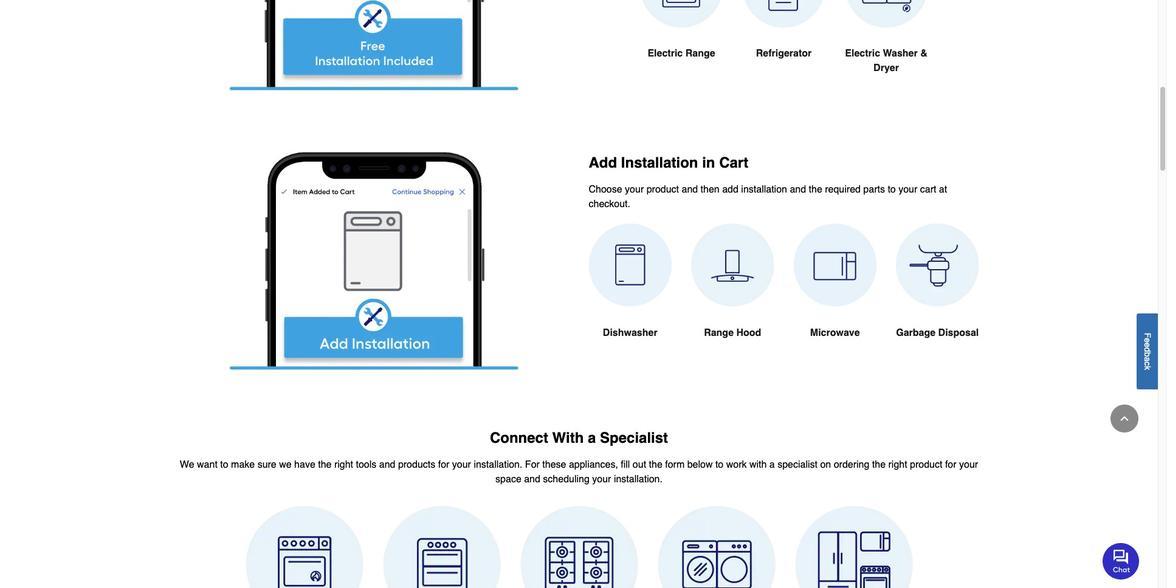 Task type: describe. For each thing, give the bounding box(es) containing it.
have
[[294, 460, 315, 471]]

1 vertical spatial an icon of a washer and dryer. image
[[658, 506, 776, 589]]

0 horizontal spatial installation.
[[474, 460, 523, 471]]

garbage disposal
[[896, 328, 979, 339]]

connect
[[490, 430, 548, 447]]

c
[[1143, 362, 1153, 366]]

at
[[939, 184, 948, 195]]

electric washer & dryer
[[845, 48, 928, 74]]

product inside choose your product and then add installation and the required parts to your cart at checkout.
[[647, 184, 679, 195]]

make
[[231, 460, 255, 471]]

1 right from the left
[[334, 460, 353, 471]]

&
[[921, 48, 928, 59]]

electric washer & dryer link
[[845, 0, 928, 105]]

electric for electric washer & dryer
[[845, 48, 881, 59]]

1 vertical spatial range
[[704, 328, 734, 339]]

product inside we want to make sure we have the right tools and products for your installation. for these appliances, fill out the form below to work with a specialist on ordering the right product for your space and scheduling your installation.
[[910, 460, 943, 471]]

specialist
[[600, 430, 668, 447]]

0 vertical spatial an icon of a range. image
[[640, 0, 723, 28]]

fill
[[621, 460, 630, 471]]

these
[[543, 460, 566, 471]]

dryer
[[874, 63, 899, 74]]

f e e d b a c k button
[[1137, 314, 1158, 390]]

an icon of a range hood. image
[[691, 224, 774, 307]]

an icon of a refrigerator, microwave and range. image
[[795, 506, 913, 589]]

the right ordering
[[872, 460, 886, 471]]

choose your product and then add installation and the required parts to your cart at checkout.
[[589, 184, 948, 210]]

a phone screen with delivery added and free installation included messages. image
[[179, 0, 569, 90]]

tools
[[356, 460, 377, 471]]

add installation in cart
[[589, 155, 749, 172]]

chat invite button image
[[1103, 543, 1140, 580]]

range hood
[[704, 328, 762, 339]]

installation
[[621, 155, 698, 172]]

want
[[197, 460, 218, 471]]

parts
[[864, 184, 885, 195]]

work
[[726, 460, 747, 471]]

k
[[1143, 366, 1153, 370]]

f e e d b a c k
[[1143, 333, 1153, 370]]

f
[[1143, 333, 1153, 338]]

required
[[825, 184, 861, 195]]

b
[[1143, 352, 1153, 357]]

an icon of a microwave. image
[[794, 224, 877, 307]]

electric range link
[[640, 0, 723, 90]]

chevron up image
[[1119, 413, 1131, 425]]

we want to make sure we have the right tools and products for your installation. for these appliances, fill out the form below to work with a specialist on ordering the right product for your space and scheduling your installation.
[[180, 460, 978, 485]]

2 for from the left
[[945, 460, 957, 471]]

choose
[[589, 184, 622, 195]]

an icon of a dishwasher. image
[[589, 224, 672, 307]]

disposal
[[939, 328, 979, 339]]

cart
[[719, 155, 749, 172]]

microwave
[[810, 328, 860, 339]]

and down for
[[524, 474, 541, 485]]

add
[[723, 184, 739, 195]]

below
[[688, 460, 713, 471]]

with
[[552, 430, 584, 447]]

range hood link
[[691, 224, 774, 370]]

garbage disposal link
[[896, 224, 979, 370]]

to inside choose your product and then add installation and the required parts to your cart at checkout.
[[888, 184, 896, 195]]

in
[[702, 155, 715, 172]]

form
[[665, 460, 685, 471]]

washer
[[883, 48, 918, 59]]

1 vertical spatial installation.
[[614, 474, 663, 485]]

a inside f e e d b a c k button
[[1143, 357, 1153, 362]]



Task type: vqa. For each thing, say whether or not it's contained in the screenshot.
right
yes



Task type: locate. For each thing, give the bounding box(es) containing it.
1 horizontal spatial a
[[770, 460, 775, 471]]

2 electric from the left
[[845, 48, 881, 59]]

scheduling
[[543, 474, 590, 485]]

to
[[888, 184, 896, 195], [220, 460, 228, 471], [716, 460, 724, 471]]

range
[[686, 48, 715, 59], [704, 328, 734, 339]]

hood
[[737, 328, 762, 339]]

a inside we want to make sure we have the right tools and products for your installation. for these appliances, fill out the form below to work with a specialist on ordering the right product for your space and scheduling your installation.
[[770, 460, 775, 471]]

2 right from the left
[[889, 460, 908, 471]]

1 horizontal spatial right
[[889, 460, 908, 471]]

1 vertical spatial product
[[910, 460, 943, 471]]

0 vertical spatial product
[[647, 184, 679, 195]]

1 electric from the left
[[648, 48, 683, 59]]

installation. up 'space'
[[474, 460, 523, 471]]

right left tools on the left
[[334, 460, 353, 471]]

1 horizontal spatial electric
[[845, 48, 881, 59]]

a up k on the bottom of the page
[[1143, 357, 1153, 362]]

0 horizontal spatial an icon of a washer and dryer. image
[[658, 506, 776, 589]]

electric
[[648, 48, 683, 59], [845, 48, 881, 59]]

and right tools on the left
[[379, 460, 396, 471]]

to right want
[[220, 460, 228, 471]]

1 horizontal spatial installation.
[[614, 474, 663, 485]]

the right out
[[649, 460, 663, 471]]

appliances,
[[569, 460, 618, 471]]

e up b
[[1143, 343, 1153, 348]]

0 horizontal spatial electric
[[648, 48, 683, 59]]

0 horizontal spatial a
[[588, 430, 596, 447]]

connect with a specialist
[[490, 430, 668, 447]]

0 horizontal spatial product
[[647, 184, 679, 195]]

dishwasher
[[603, 328, 658, 339]]

installation
[[741, 184, 787, 195]]

1 e from the top
[[1143, 338, 1153, 343]]

add
[[589, 155, 617, 172]]

a right with
[[588, 430, 596, 447]]

1 horizontal spatial an icon of a washer and dryer. image
[[845, 0, 928, 28]]

an icon of a washer and dryer. image
[[845, 0, 928, 28], [658, 506, 776, 589]]

an icon of a range. image
[[640, 0, 723, 28], [245, 506, 363, 589]]

scroll to top element
[[1111, 405, 1139, 433]]

and left then
[[682, 184, 698, 195]]

microwave link
[[794, 224, 877, 370]]

the left 'required'
[[809, 184, 823, 195]]

1 horizontal spatial to
[[716, 460, 724, 471]]

1 vertical spatial a
[[588, 430, 596, 447]]

the inside choose your product and then add installation and the required parts to your cart at checkout.
[[809, 184, 823, 195]]

ordering
[[834, 460, 870, 471]]

installation.
[[474, 460, 523, 471], [614, 474, 663, 485]]

product
[[647, 184, 679, 195], [910, 460, 943, 471]]

a right with at the right bottom of page
[[770, 460, 775, 471]]

an icon of a wall oven. image
[[383, 506, 501, 589]]

sure
[[258, 460, 277, 471]]

for
[[438, 460, 450, 471], [945, 460, 957, 471]]

space
[[496, 474, 522, 485]]

an icon of a cooktop. image
[[520, 506, 638, 589]]

and
[[682, 184, 698, 195], [790, 184, 806, 195], [379, 460, 396, 471], [524, 474, 541, 485]]

dishwasher link
[[589, 224, 672, 370]]

a phone screen with an add installation message. image
[[179, 144, 569, 370]]

0 vertical spatial installation.
[[474, 460, 523, 471]]

cart
[[920, 184, 937, 195]]

for
[[525, 460, 540, 471]]

1 horizontal spatial for
[[945, 460, 957, 471]]

an icon of a refrigerator. image
[[743, 0, 826, 28]]

out
[[633, 460, 646, 471]]

e up d
[[1143, 338, 1153, 343]]

the right have
[[318, 460, 332, 471]]

2 horizontal spatial a
[[1143, 357, 1153, 362]]

on
[[821, 460, 831, 471]]

to right parts
[[888, 184, 896, 195]]

1 for from the left
[[438, 460, 450, 471]]

0 horizontal spatial for
[[438, 460, 450, 471]]

0 vertical spatial a
[[1143, 357, 1153, 362]]

your
[[625, 184, 644, 195], [899, 184, 918, 195], [452, 460, 471, 471], [960, 460, 978, 471], [592, 474, 611, 485]]

checkout.
[[589, 199, 631, 210]]

1 horizontal spatial product
[[910, 460, 943, 471]]

1 horizontal spatial an icon of a range. image
[[640, 0, 723, 28]]

0 vertical spatial an icon of a washer and dryer. image
[[845, 0, 928, 28]]

2 horizontal spatial to
[[888, 184, 896, 195]]

products
[[398, 460, 436, 471]]

installation. down out
[[614, 474, 663, 485]]

0 horizontal spatial to
[[220, 460, 228, 471]]

d
[[1143, 347, 1153, 352]]

electric for electric range
[[648, 48, 683, 59]]

right
[[334, 460, 353, 471], [889, 460, 908, 471]]

with
[[750, 460, 767, 471]]

refrigerator link
[[743, 0, 826, 90]]

0 horizontal spatial right
[[334, 460, 353, 471]]

garbage
[[896, 328, 936, 339]]

then
[[701, 184, 720, 195]]

2 vertical spatial a
[[770, 460, 775, 471]]

we
[[279, 460, 292, 471]]

right right ordering
[[889, 460, 908, 471]]

2 e from the top
[[1143, 343, 1153, 348]]

a
[[1143, 357, 1153, 362], [588, 430, 596, 447], [770, 460, 775, 471]]

to left work
[[716, 460, 724, 471]]

1 vertical spatial an icon of a range. image
[[245, 506, 363, 589]]

and right installation
[[790, 184, 806, 195]]

refrigerator
[[756, 48, 812, 59]]

specialist
[[778, 460, 818, 471]]

electric inside electric washer & dryer
[[845, 48, 881, 59]]

the
[[809, 184, 823, 195], [318, 460, 332, 471], [649, 460, 663, 471], [872, 460, 886, 471]]

0 vertical spatial range
[[686, 48, 715, 59]]

electric range
[[648, 48, 715, 59]]

an icon of a garbage disposal. image
[[896, 224, 979, 307]]

we
[[180, 460, 194, 471]]

0 horizontal spatial an icon of a range. image
[[245, 506, 363, 589]]

e
[[1143, 338, 1153, 343], [1143, 343, 1153, 348]]



